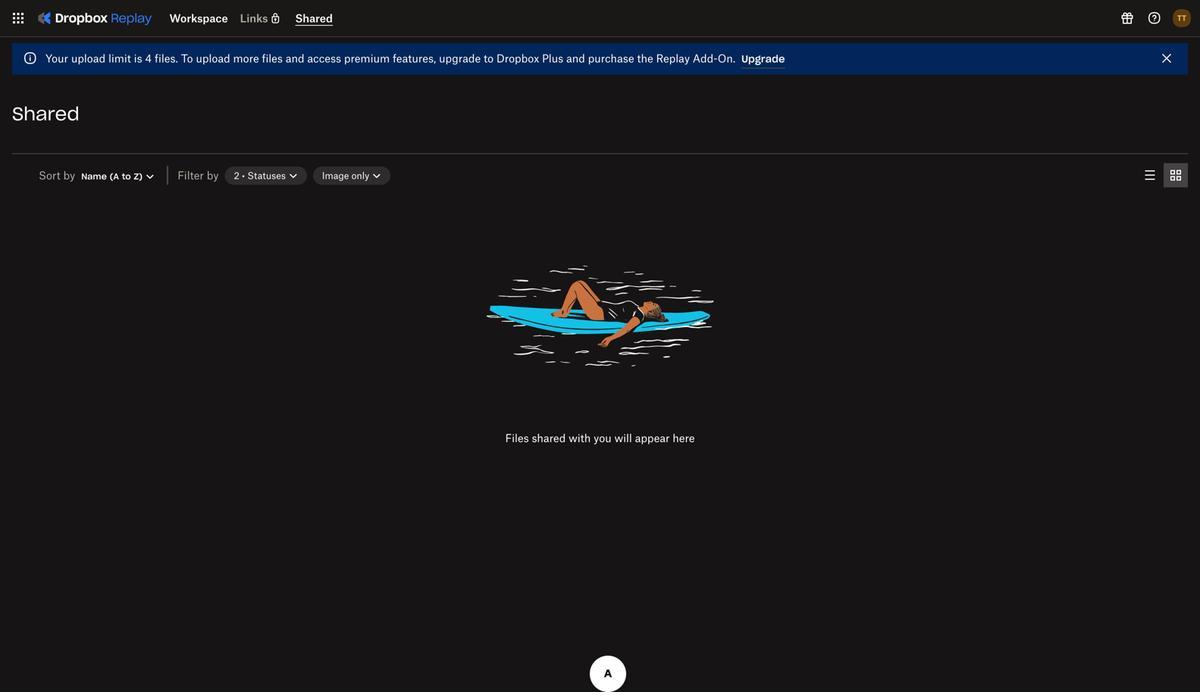 Task type: locate. For each thing, give the bounding box(es) containing it.
and
[[286, 52, 304, 65], [566, 52, 585, 65]]

to
[[181, 52, 193, 65]]

1 vertical spatial to
[[122, 171, 131, 182]]

name (a to z)
[[81, 171, 143, 182]]

tt button
[[1170, 6, 1194, 30]]

2 • statuses
[[234, 170, 286, 181]]

upload
[[71, 52, 105, 65], [196, 52, 230, 65]]

2 by from the left
[[207, 169, 219, 182]]

statuses
[[247, 170, 286, 181]]

sort by
[[39, 169, 75, 182]]

upload right to
[[196, 52, 230, 65]]

by right sort
[[63, 169, 75, 182]]

2 upload from the left
[[196, 52, 230, 65]]

0 horizontal spatial by
[[63, 169, 75, 182]]

list view image
[[1141, 166, 1159, 185]]

to inside name (a to z) popup button
[[122, 171, 131, 182]]

workspace link
[[169, 11, 228, 25], [169, 12, 228, 25]]

0 horizontal spatial shared
[[12, 102, 79, 125]]

1 horizontal spatial and
[[566, 52, 585, 65]]

1 horizontal spatial by
[[207, 169, 219, 182]]

1 upload from the left
[[71, 52, 105, 65]]

premium
[[344, 52, 390, 65]]

by for filter by
[[207, 169, 219, 182]]

shared
[[295, 12, 333, 25], [12, 102, 79, 125]]

shared
[[532, 432, 566, 445]]

0 vertical spatial to
[[484, 52, 494, 65]]

with
[[569, 432, 591, 445]]

0 horizontal spatial to
[[122, 171, 131, 182]]

the
[[637, 52, 653, 65]]

workspace
[[169, 12, 228, 25]]

shared link
[[295, 11, 333, 26], [295, 12, 333, 25]]

to
[[484, 52, 494, 65], [122, 171, 131, 182]]

you
[[594, 432, 612, 445]]

add-
[[693, 52, 718, 65]]

1 by from the left
[[63, 169, 75, 182]]

•
[[242, 170, 245, 181]]

0 horizontal spatial and
[[286, 52, 304, 65]]

shared up access
[[295, 12, 333, 25]]

your upload limit is 4 files. to upload more files and access premium features, upgrade to dropbox plus and purchase the replay add-on. alert
[[12, 43, 1188, 75]]

replay
[[656, 52, 690, 65]]

here
[[673, 432, 695, 445]]

1 horizontal spatial upload
[[196, 52, 230, 65]]

by
[[63, 169, 75, 182], [207, 169, 219, 182]]

1 horizontal spatial to
[[484, 52, 494, 65]]

files
[[262, 52, 283, 65]]

z)
[[134, 171, 143, 182]]

more
[[233, 52, 259, 65]]

name
[[81, 171, 107, 182]]

and right files
[[286, 52, 304, 65]]

features,
[[393, 52, 436, 65]]

shared down 'your'
[[12, 102, 79, 125]]

upgrade button
[[741, 50, 785, 69]]

2 and from the left
[[566, 52, 585, 65]]

purchase
[[588, 52, 634, 65]]

upload left limit
[[71, 52, 105, 65]]

tab list
[[1138, 163, 1188, 188]]

to left z)
[[122, 171, 131, 182]]

filter
[[178, 169, 204, 182]]

by right filter
[[207, 169, 219, 182]]

tile view image
[[1167, 166, 1185, 185]]

1 horizontal spatial shared
[[295, 12, 333, 25]]

to right upgrade
[[484, 52, 494, 65]]

and right plus
[[566, 52, 585, 65]]

your upload limit is 4 files. to upload more files and access premium features, upgrade to dropbox plus and purchase the replay add-on. upgrade
[[45, 52, 785, 65]]

0 horizontal spatial upload
[[71, 52, 105, 65]]



Task type: vqa. For each thing, say whether or not it's contained in the screenshot.
4
yes



Task type: describe. For each thing, give the bounding box(es) containing it.
files shared with you will appear here
[[505, 432, 695, 445]]

4
[[145, 52, 152, 65]]

upgrade
[[439, 52, 481, 65]]

only
[[351, 170, 369, 181]]

on.
[[718, 52, 735, 65]]

what's new in replay? image
[[1118, 9, 1136, 27]]

1 and from the left
[[286, 52, 304, 65]]

image only button
[[313, 167, 391, 185]]

appear
[[635, 432, 670, 445]]

files
[[505, 432, 529, 445]]

replay logo - go to homepage image
[[30, 6, 157, 30]]

image only
[[322, 170, 369, 181]]

image
[[322, 170, 349, 181]]

dropbox
[[496, 52, 539, 65]]

filter by
[[178, 169, 219, 182]]

will
[[614, 432, 632, 445]]

limit
[[108, 52, 131, 65]]

is
[[134, 52, 142, 65]]

2
[[234, 170, 239, 181]]

your
[[45, 52, 68, 65]]

sort
[[39, 169, 60, 182]]

name (a to z) button
[[81, 171, 156, 183]]

files.
[[155, 52, 178, 65]]

to inside your upload limit is 4 files. to upload more files and access premium features, upgrade to dropbox plus and purchase the replay add-on. upgrade
[[484, 52, 494, 65]]

0 vertical spatial shared
[[295, 12, 333, 25]]

1 vertical spatial shared
[[12, 102, 79, 125]]

access
[[307, 52, 341, 65]]

tt
[[1177, 13, 1186, 23]]

upgrade
[[741, 53, 785, 65]]

plus
[[542, 52, 563, 65]]

(a
[[110, 171, 119, 182]]

links
[[240, 12, 268, 25]]

by for sort by
[[63, 169, 75, 182]]



